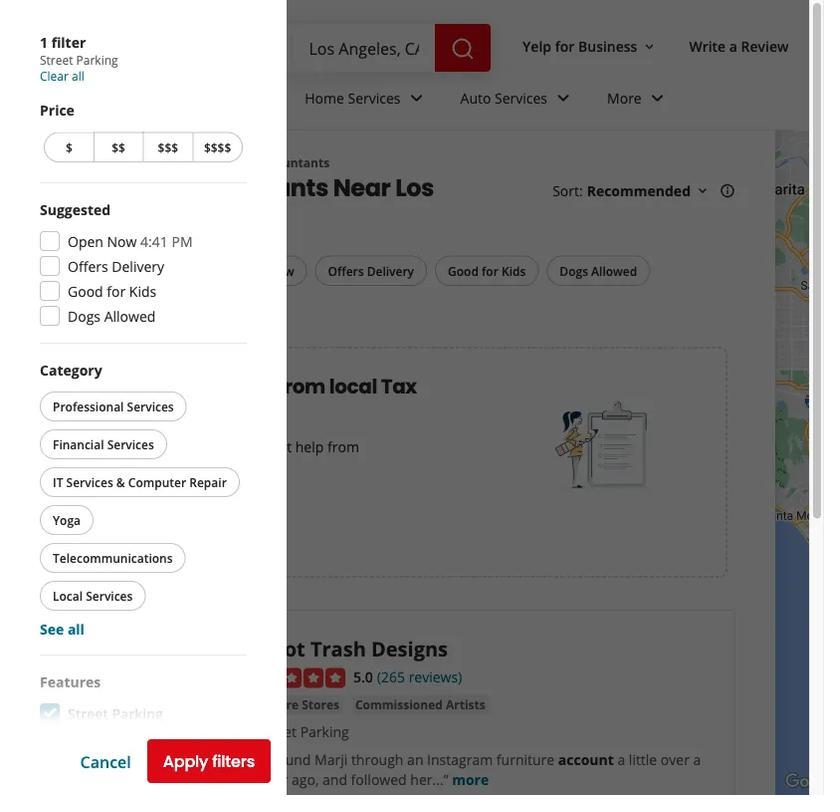 Task type: describe. For each thing, give the bounding box(es) containing it.
1 for all
[[90, 263, 95, 277]]

offers delivery inside offers delivery button
[[328, 262, 414, 279]]

good inside button
[[448, 262, 479, 279]]

commissioned
[[356, 696, 443, 713]]

1 filter street parking clear all
[[40, 32, 118, 84]]

furniture stores link
[[238, 695, 344, 715]]

furniture
[[242, 696, 299, 713]]

little
[[629, 750, 658, 769]]

more link
[[453, 770, 489, 789]]

services for the it services & computer repair button
[[66, 474, 113, 490]]

cancel button
[[80, 750, 131, 772]]

yelp for yelp for business
[[523, 36, 552, 55]]

furniture stores button
[[238, 695, 344, 715]]

1 for filter
[[40, 32, 48, 51]]

estimates
[[174, 372, 274, 400]]

free price estimates from local tax professionals image
[[555, 395, 655, 495]]

platform
[[68, 754, 124, 773]]

auto services
[[461, 88, 548, 107]]

see all button
[[40, 619, 85, 638]]

it services & computer repair
[[53, 474, 227, 490]]

24 chevron down v2 image for home services
[[405, 86, 429, 110]]

its not trash designs
[[238, 634, 448, 662]]

offers takeout
[[68, 729, 164, 748]]

good for kids inside button
[[448, 262, 526, 279]]

through
[[352, 750, 404, 769]]

(265 reviews)
[[377, 667, 463, 686]]

1 vertical spatial all
[[68, 619, 85, 638]]

started
[[121, 519, 178, 541]]

auto services link
[[445, 72, 592, 130]]

see all
[[40, 619, 85, 638]]

followed
[[351, 770, 407, 789]]

furniture
[[497, 750, 555, 769]]

free
[[74, 372, 116, 400]]

category
[[40, 360, 102, 379]]

sponsored
[[74, 457, 143, 476]]

telecommunications button
[[40, 543, 186, 573]]

it
[[53, 474, 63, 490]]

1 vertical spatial from
[[328, 437, 360, 456]]

local
[[329, 372, 378, 400]]

1 all
[[90, 262, 119, 279]]

takeout
[[112, 729, 164, 748]]

2 horizontal spatial for
[[556, 36, 575, 55]]

business
[[579, 36, 638, 55]]

commissioned artists button
[[352, 695, 490, 715]]

near
[[333, 171, 391, 204]]

financial services button
[[40, 429, 167, 459]]

apply filters
[[163, 750, 255, 773]]

yoga button
[[40, 505, 94, 535]]

$$$ button
[[143, 132, 193, 162]]

offers inside button
[[328, 262, 364, 279]]

get started button
[[74, 508, 194, 552]]

professional services inside button
[[53, 398, 174, 414]]

sort:
[[553, 181, 583, 200]]

services for professional services button
[[127, 398, 174, 414]]

offers delivery button
[[315, 255, 427, 286]]

24 chevron down v2 image for more
[[646, 86, 670, 110]]

services for the local services button
[[86, 587, 133, 604]]

accountants inside "top 10 best accountants near los angeles, california"
[[174, 171, 329, 204]]

price group
[[40, 100, 247, 166]]

delivery down 'takeout'
[[128, 754, 180, 773]]

filter
[[51, 32, 86, 51]]

open for open now
[[234, 262, 265, 279]]

24 chevron down v2 image
[[552, 86, 576, 110]]

project
[[194, 437, 240, 456]]

0 horizontal spatial kids
[[129, 281, 157, 300]]

repair
[[190, 474, 227, 490]]

0 vertical spatial professional
[[97, 154, 171, 171]]

16 chevron down v2 image
[[642, 39, 658, 55]]

16 checkmark v2 image
[[238, 724, 254, 740]]

services for auto services link
[[495, 88, 548, 107]]

best
[[117, 171, 169, 204]]

group containing category
[[36, 360, 247, 639]]

professional services link
[[97, 154, 223, 171]]

open now
[[234, 262, 294, 279]]

$$
[[112, 139, 126, 155]]

local
[[53, 587, 83, 604]]

apply filters button
[[147, 739, 271, 783]]

its not trash designs image
[[65, 634, 214, 784]]

now for open now
[[268, 262, 294, 279]]

get
[[90, 519, 117, 541]]

professionals
[[74, 400, 206, 428]]

about
[[119, 437, 157, 456]]

5 star rating image
[[238, 668, 346, 688]]

account
[[559, 750, 614, 769]]

0 horizontal spatial dogs allowed
[[68, 306, 156, 325]]

services for home services link at the top of the page
[[348, 88, 401, 107]]

telecommunications
[[53, 549, 173, 566]]

good for kids button
[[435, 255, 539, 286]]

suggested
[[40, 200, 111, 219]]

0 horizontal spatial street parking
[[68, 704, 163, 723]]

and inside free price estimates from local tax professionals tell us about your project and get help from sponsored businesses.
[[243, 437, 268, 456]]

tell
[[74, 437, 96, 456]]

now for open now 4:41 pm
[[107, 232, 137, 251]]

accountants link
[[255, 154, 330, 171]]

write
[[690, 36, 726, 55]]

designs
[[372, 634, 448, 662]]

$$$
[[158, 139, 178, 155]]

home services link
[[289, 72, 445, 130]]

furniture stores
[[242, 696, 340, 713]]

us
[[100, 437, 115, 456]]

(265
[[377, 667, 405, 686]]



Task type: vqa. For each thing, say whether or not it's contained in the screenshot.
the rightmost the I
no



Task type: locate. For each thing, give the bounding box(es) containing it.
for
[[556, 36, 575, 55], [482, 262, 499, 279], [107, 281, 126, 300]]

1 16 chevron right v2 image from the left
[[74, 155, 90, 171]]

open inside button
[[234, 262, 265, 279]]

and down 'marji'
[[323, 770, 348, 789]]

top 10 best accountants near los angeles, california
[[40, 171, 434, 236]]

1 vertical spatial professional
[[53, 398, 124, 414]]

"i found marji through an instagram furniture account
[[260, 750, 614, 769]]

1 left filter
[[40, 32, 48, 51]]

4:41
[[141, 232, 168, 251]]

1 vertical spatial group
[[36, 360, 247, 639]]

0 vertical spatial all
[[72, 68, 84, 84]]

offers delivery
[[68, 257, 164, 275], [328, 262, 414, 279]]

1 vertical spatial now
[[268, 262, 294, 279]]

marji
[[315, 750, 348, 769]]

1 horizontal spatial open
[[234, 262, 265, 279]]

16 chevron right v2 image for professional services
[[74, 155, 90, 171]]

reviews)
[[409, 667, 463, 686]]

parking up 'takeout'
[[112, 704, 163, 723]]

search image
[[451, 37, 475, 61]]

0 vertical spatial good
[[448, 262, 479, 279]]

street inside 1 filter street parking clear all
[[40, 52, 73, 68]]

24 chevron down v2 image
[[405, 86, 429, 110], [646, 86, 670, 110]]

16 filter v2 image
[[57, 264, 73, 280]]

and inside a little over a year ago, and followed her..."
[[323, 770, 348, 789]]

all
[[72, 68, 84, 84], [68, 619, 85, 638]]

1 horizontal spatial kids
[[502, 262, 526, 279]]

group
[[40, 199, 247, 327], [36, 360, 247, 639], [40, 671, 247, 795]]

now inside group
[[107, 232, 137, 251]]

for inside filters group
[[482, 262, 499, 279]]

1 horizontal spatial yelp
[[523, 36, 552, 55]]

open down california
[[234, 262, 265, 279]]

1 horizontal spatial dogs
[[560, 262, 589, 279]]

0 vertical spatial and
[[243, 437, 268, 456]]

0 horizontal spatial and
[[243, 437, 268, 456]]

0 horizontal spatial allowed
[[104, 306, 156, 325]]

1 horizontal spatial 24 chevron down v2 image
[[646, 86, 670, 110]]

1 inside 1 filter street parking clear all
[[40, 32, 48, 51]]

found
[[272, 750, 311, 769]]

1 vertical spatial kids
[[129, 281, 157, 300]]

$$$$
[[204, 139, 231, 155]]

and left get
[[243, 437, 268, 456]]

free price estimates from local tax professionals tell us about your project and get help from sponsored businesses.
[[74, 372, 417, 476]]

street down furniture
[[258, 722, 297, 741]]

commissioned artists link
[[352, 695, 490, 715]]

0 vertical spatial from
[[278, 372, 326, 400]]

0 vertical spatial dogs
[[560, 262, 589, 279]]

0 horizontal spatial good for kids
[[68, 281, 157, 300]]

all right "see" at the bottom
[[68, 619, 85, 638]]

$ button
[[44, 132, 93, 162]]

1 horizontal spatial now
[[268, 262, 294, 279]]

16 info v2 image
[[720, 183, 736, 199]]

dogs allowed down all
[[68, 306, 156, 325]]

1 horizontal spatial a
[[694, 750, 702, 769]]

instagram
[[428, 750, 493, 769]]

"i
[[260, 750, 269, 769]]

1 horizontal spatial allowed
[[592, 262, 638, 279]]

street down features
[[68, 704, 108, 723]]

ago,
[[292, 770, 319, 789]]

yelp link
[[40, 154, 66, 171]]

dogs down 16 filter v2 image
[[68, 306, 101, 325]]

kids inside good for kids button
[[502, 262, 526, 279]]

1 vertical spatial dogs allowed
[[68, 306, 156, 325]]

1 vertical spatial yelp
[[40, 154, 66, 171]]

not
[[268, 634, 306, 662]]

$
[[66, 139, 73, 155]]

now up all
[[107, 232, 137, 251]]

yelp
[[523, 36, 552, 55], [40, 154, 66, 171]]

yelp for yelp link
[[40, 154, 66, 171]]

kids left dogs allowed 'button'
[[502, 262, 526, 279]]

local services
[[53, 587, 133, 604]]

1 vertical spatial 1
[[90, 263, 95, 277]]

offers delivery inside group
[[68, 257, 164, 275]]

professional inside button
[[53, 398, 124, 414]]

dogs
[[560, 262, 589, 279], [68, 306, 101, 325]]

now inside "open now" button
[[268, 262, 294, 279]]

1 vertical spatial and
[[323, 770, 348, 789]]

2 vertical spatial for
[[107, 281, 126, 300]]

computer
[[128, 474, 186, 490]]

parking inside 1 filter street parking clear all
[[76, 52, 118, 68]]

a
[[730, 36, 738, 55], [618, 750, 626, 769], [694, 750, 702, 769]]

pm
[[172, 232, 193, 251]]

write a review
[[690, 36, 790, 55]]

0 vertical spatial open
[[68, 232, 104, 251]]

allowed inside 'button'
[[592, 262, 638, 279]]

offers down angeles,
[[68, 257, 108, 275]]

1 horizontal spatial 16 chevron right v2 image
[[231, 155, 247, 171]]

tax
[[381, 372, 417, 400]]

open for open now 4:41 pm
[[68, 232, 104, 251]]

trash
[[311, 634, 366, 662]]

see
[[40, 619, 64, 638]]

1 horizontal spatial good for kids
[[448, 262, 526, 279]]

&
[[116, 474, 125, 490]]

1 horizontal spatial street parking
[[258, 722, 349, 741]]

accountants
[[255, 154, 330, 171], [174, 171, 329, 204]]

2 16 chevron right v2 image from the left
[[231, 155, 247, 171]]

0 horizontal spatial for
[[107, 281, 126, 300]]

delivery down los
[[367, 262, 414, 279]]

businesses.
[[147, 457, 222, 476]]

0 horizontal spatial open
[[68, 232, 104, 251]]

open now 4:41 pm
[[68, 232, 193, 251]]

help
[[296, 437, 324, 456]]

parking down 'stores'
[[301, 722, 349, 741]]

filters
[[212, 750, 255, 773]]

platform delivery
[[68, 754, 180, 773]]

chefs' toys image
[[819, 463, 825, 503]]

open now button
[[221, 255, 307, 286]]

2 vertical spatial group
[[40, 671, 247, 795]]

home services
[[305, 88, 401, 107]]

dogs allowed button
[[547, 255, 651, 286]]

street
[[40, 52, 73, 68], [68, 704, 108, 723], [258, 722, 297, 741]]

california
[[148, 203, 266, 236]]

2 24 chevron down v2 image from the left
[[646, 86, 670, 110]]

0 horizontal spatial a
[[618, 750, 626, 769]]

yelp for business button
[[515, 28, 666, 64]]

a right write
[[730, 36, 738, 55]]

1 horizontal spatial and
[[323, 770, 348, 789]]

0 horizontal spatial good
[[68, 281, 103, 300]]

16 speech v2 image
[[238, 752, 254, 768]]

angeles,
[[40, 203, 143, 236]]

cancel
[[80, 750, 131, 772]]

her..."
[[411, 770, 449, 789]]

0 horizontal spatial offers delivery
[[68, 257, 164, 275]]

street parking up offers takeout
[[68, 704, 163, 723]]

street down filter
[[40, 52, 73, 68]]

1 horizontal spatial 1
[[90, 263, 95, 277]]

business categories element
[[151, 72, 825, 130]]

0 horizontal spatial yelp
[[40, 154, 66, 171]]

all
[[105, 262, 119, 279]]

1 vertical spatial good
[[68, 281, 103, 300]]

0 horizontal spatial 1
[[40, 32, 48, 51]]

16 chevron right v2 image right $
[[74, 155, 90, 171]]

0 vertical spatial professional services
[[97, 154, 223, 171]]

1 horizontal spatial offers delivery
[[328, 262, 414, 279]]

24 chevron down v2 image inside more link
[[646, 86, 670, 110]]

yelp up auto services link
[[523, 36, 552, 55]]

dogs down the sort:
[[560, 262, 589, 279]]

filters group
[[40, 255, 655, 287]]

financial services
[[53, 436, 154, 452]]

0 horizontal spatial from
[[278, 372, 326, 400]]

dogs inside 'button'
[[560, 262, 589, 279]]

more link
[[592, 72, 686, 130]]

group containing features
[[40, 671, 247, 795]]

good right offers delivery button
[[448, 262, 479, 279]]

1 horizontal spatial from
[[328, 437, 360, 456]]

0 vertical spatial allowed
[[592, 262, 638, 279]]

open inside group
[[68, 232, 104, 251]]

0 vertical spatial yelp
[[523, 36, 552, 55]]

now down "top 10 best accountants near los angeles, california"
[[268, 262, 294, 279]]

1 horizontal spatial for
[[482, 262, 499, 279]]

yelp inside button
[[523, 36, 552, 55]]

0 vertical spatial for
[[556, 36, 575, 55]]

delivery down 'open now 4:41 pm'
[[112, 257, 164, 275]]

a little over a year ago, and followed her..."
[[260, 750, 702, 789]]

more
[[608, 88, 642, 107]]

None search field
[[151, 24, 495, 72]]

accountants down $$$$ button
[[174, 171, 329, 204]]

0 horizontal spatial 16 chevron right v2 image
[[74, 155, 90, 171]]

accountants down home
[[255, 154, 330, 171]]

1 vertical spatial dogs
[[68, 306, 101, 325]]

dogs allowed down the sort:
[[560, 262, 638, 279]]

auto
[[461, 88, 492, 107]]

0 vertical spatial good for kids
[[448, 262, 526, 279]]

kids
[[502, 262, 526, 279], [129, 281, 157, 300]]

offers delivery down near
[[328, 262, 414, 279]]

dogs allowed inside 'button'
[[560, 262, 638, 279]]

1 horizontal spatial dogs allowed
[[560, 262, 638, 279]]

from right help
[[328, 437, 360, 456]]

offers right open now
[[328, 262, 364, 279]]

google image
[[781, 769, 825, 795]]

offers delivery down 'open now 4:41 pm'
[[68, 257, 164, 275]]

16 chevron right v2 image left the accountants link
[[231, 155, 247, 171]]

offers up platform
[[68, 729, 108, 748]]

0 vertical spatial dogs allowed
[[560, 262, 638, 279]]

get started
[[90, 519, 178, 541]]

year
[[260, 770, 288, 789]]

from
[[278, 372, 326, 400], [328, 437, 360, 456]]

get
[[272, 437, 292, 456]]

1 vertical spatial good for kids
[[68, 281, 157, 300]]

1 vertical spatial for
[[482, 262, 499, 279]]

a left little
[[618, 750, 626, 769]]

1 24 chevron down v2 image from the left
[[405, 86, 429, 110]]

over
[[661, 750, 690, 769]]

professional services
[[97, 154, 223, 171], [53, 398, 174, 414]]

0 vertical spatial group
[[40, 199, 247, 327]]

kids down 4:41
[[129, 281, 157, 300]]

street parking down furniture stores link
[[258, 722, 349, 741]]

1 vertical spatial allowed
[[104, 306, 156, 325]]

yelp left $
[[40, 154, 66, 171]]

local services button
[[40, 581, 146, 611]]

1 vertical spatial professional services
[[53, 398, 174, 414]]

its
[[238, 634, 263, 662]]

0 vertical spatial kids
[[502, 262, 526, 279]]

10
[[89, 171, 113, 204]]

2 horizontal spatial a
[[730, 36, 738, 55]]

16 chevron right v2 image
[[74, 155, 90, 171], [231, 155, 247, 171]]

professional services button
[[40, 392, 187, 421]]

1 inside 1 all
[[90, 263, 95, 277]]

all right clear
[[72, 68, 84, 84]]

0 horizontal spatial dogs
[[68, 306, 101, 325]]

map region
[[555, 8, 825, 795]]

all inside 1 filter street parking clear all
[[72, 68, 84, 84]]

write a review link
[[682, 28, 798, 64]]

offers for open now
[[68, 257, 108, 275]]

1 left all
[[90, 263, 95, 277]]

offers for street parking
[[68, 729, 108, 748]]

16 chevron right v2 image for accountants
[[231, 155, 247, 171]]

24 chevron down v2 image right more
[[646, 86, 670, 110]]

$$$$ button
[[193, 132, 243, 162]]

1 vertical spatial open
[[234, 262, 265, 279]]

good down 1 all
[[68, 281, 103, 300]]

5.0 link
[[354, 665, 373, 687]]

0 vertical spatial 1
[[40, 32, 48, 51]]

los
[[396, 171, 434, 204]]

price
[[120, 372, 170, 400]]

open down suggested
[[68, 232, 104, 251]]

$$ button
[[93, 132, 143, 162]]

group containing suggested
[[40, 199, 247, 327]]

yelp for business
[[523, 36, 638, 55]]

from left local
[[278, 372, 326, 400]]

0 horizontal spatial 24 chevron down v2 image
[[405, 86, 429, 110]]

1
[[40, 32, 48, 51], [90, 263, 95, 277]]

5.0
[[354, 667, 373, 686]]

24 chevron down v2 image inside home services link
[[405, 86, 429, 110]]

home
[[305, 88, 345, 107]]

24 chevron down v2 image left 'auto'
[[405, 86, 429, 110]]

0 vertical spatial now
[[107, 232, 137, 251]]

apply
[[163, 750, 208, 773]]

0 horizontal spatial now
[[107, 232, 137, 251]]

services for financial services button
[[107, 436, 154, 452]]

1 horizontal spatial good
[[448, 262, 479, 279]]

delivery inside offers delivery button
[[367, 262, 414, 279]]

a right over
[[694, 750, 702, 769]]

parking down filter
[[76, 52, 118, 68]]

offers
[[68, 257, 108, 275], [328, 262, 364, 279], [68, 729, 108, 748]]



